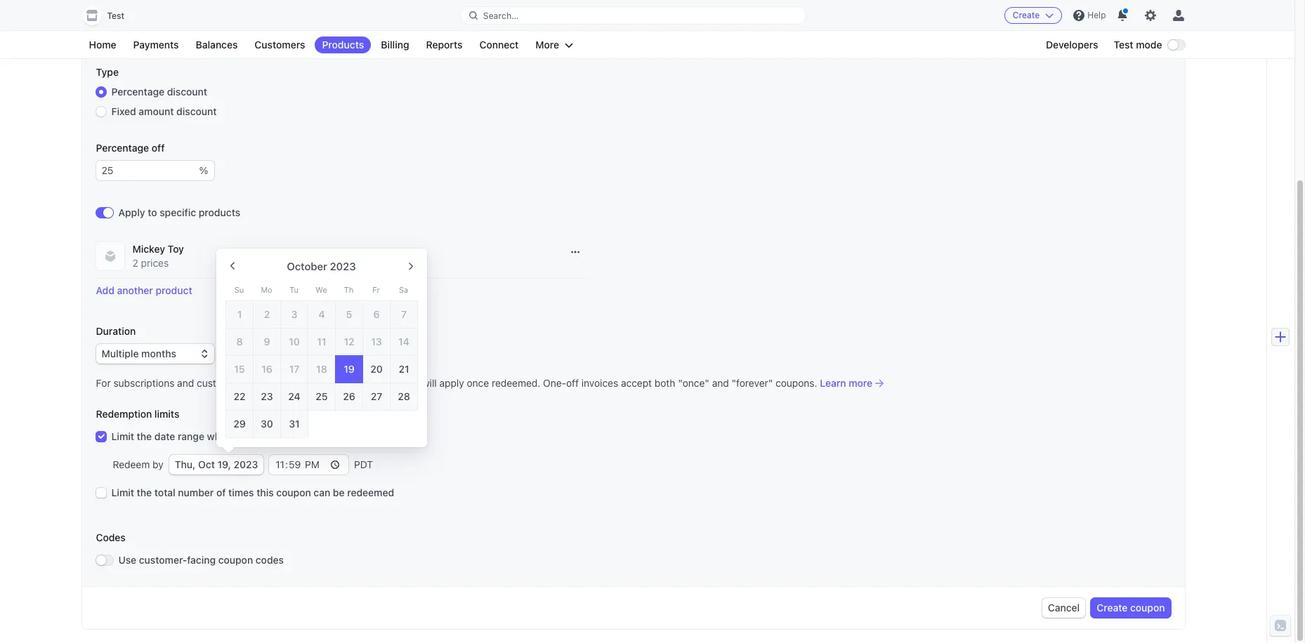 Task type: describe. For each thing, give the bounding box(es) containing it.
when
[[207, 431, 232, 443]]

home link
[[82, 37, 123, 53]]

11 button
[[308, 328, 336, 356]]

both
[[655, 377, 676, 389]]

28 button
[[390, 383, 418, 411]]

2023 inside region
[[330, 260, 356, 273]]

tu
[[290, 285, 299, 294]]

number of months
[[251, 325, 337, 337]]

use customer-facing coupon codes
[[118, 554, 284, 566]]

Search… text field
[[461, 7, 806, 24]]

home
[[89, 39, 116, 51]]

products
[[322, 39, 364, 51]]

fixed
[[111, 105, 136, 117]]

number
[[178, 487, 214, 499]]

3 button
[[280, 301, 309, 329]]

long
[[344, 377, 364, 389]]

number
[[251, 325, 288, 337]]

redemption
[[96, 408, 152, 420]]

mode
[[1136, 39, 1163, 51]]

identify
[[135, 30, 169, 41]]

determines
[[269, 377, 320, 389]]

0 vertical spatial discount
[[167, 86, 207, 98]]

product
[[156, 285, 192, 297]]

this up 23
[[250, 377, 266, 389]]

1 horizontal spatial off
[[566, 377, 579, 389]]

thu,
[[175, 459, 196, 471]]

0 vertical spatial we
[[276, 30, 290, 41]]

total
[[154, 487, 176, 499]]

15 button
[[226, 356, 254, 384]]

16
[[262, 363, 273, 375]]

api.
[[255, 30, 273, 41]]

connect
[[480, 39, 519, 51]]

coupon inside button
[[1131, 602, 1166, 614]]

26 button
[[335, 383, 363, 411]]

add another product
[[96, 285, 192, 297]]

by
[[153, 459, 164, 471]]

3
[[291, 309, 298, 320]]

cancel
[[1048, 602, 1080, 614]]

this up 27
[[367, 377, 383, 389]]

19 button
[[335, 356, 363, 384]]

id
[[536, 30, 545, 41]]

an
[[522, 30, 533, 41]]

22
[[234, 391, 246, 403]]

0 horizontal spatial can
[[286, 431, 303, 443]]

18
[[316, 363, 327, 375]]

toy
[[168, 243, 184, 255]]

thu, oct 19, 2023 button
[[169, 455, 264, 475]]

26
[[343, 391, 355, 403]]

7 button
[[390, 301, 418, 329]]

1 horizontal spatial can
[[314, 487, 330, 499]]

date
[[154, 431, 175, 443]]

for
[[96, 377, 111, 389]]

redemption limits
[[96, 408, 179, 420]]

another
[[117, 285, 153, 297]]

connect link
[[473, 37, 526, 53]]

oct
[[198, 459, 215, 471]]

6 button
[[363, 301, 391, 329]]

0 vertical spatial off
[[152, 142, 165, 154]]

14 button
[[390, 328, 418, 356]]

limit the date range when customers can redeem this coupon
[[111, 431, 398, 443]]

2023 inside button
[[234, 459, 258, 471]]

learn more
[[820, 377, 873, 389]]

create for create coupon
[[1097, 602, 1128, 614]]

00:00 time field
[[269, 455, 349, 475]]

9
[[264, 336, 270, 348]]

this
[[96, 30, 115, 41]]

10 button
[[280, 328, 309, 356]]

20 button
[[363, 356, 391, 384]]

customers
[[255, 39, 305, 51]]

th
[[344, 285, 354, 294]]

facing
[[187, 554, 216, 566]]

20
[[371, 363, 383, 375]]

mo
[[261, 285, 272, 294]]

percentage off
[[96, 142, 165, 154]]

sa
[[399, 285, 408, 294]]

subscriptions
[[113, 377, 175, 389]]

2 inside mickey toy 2 prices
[[132, 257, 138, 269]]

fr
[[373, 285, 380, 294]]

amount
[[139, 105, 174, 117]]

apply to specific products
[[118, 207, 240, 219]]

Search… search field
[[461, 7, 806, 24]]

payments link
[[126, 37, 186, 53]]

test for test mode
[[1114, 39, 1134, 51]]

limit for limit the total number of times this coupon can be redeemed
[[111, 487, 134, 499]]

17 button
[[280, 356, 309, 384]]

31
[[289, 418, 300, 430]]

1 horizontal spatial will
[[422, 377, 437, 389]]

23
[[261, 391, 273, 403]]

redeem
[[113, 459, 150, 471]]

0 vertical spatial can
[[460, 30, 476, 41]]

11
[[317, 336, 326, 348]]

developers
[[1046, 39, 1099, 51]]

pdt
[[354, 459, 373, 471]]

1
[[237, 309, 242, 320]]

8
[[236, 336, 243, 348]]

you.
[[563, 30, 582, 41]]

% button
[[199, 161, 214, 181]]

duration
[[96, 325, 136, 337]]

23 button
[[253, 383, 281, 411]]

10
[[289, 336, 300, 348]]

1 and from the left
[[177, 377, 194, 389]]

this right times
[[257, 487, 274, 499]]

2 inside 2 'button'
[[264, 309, 270, 320]]

0 vertical spatial the
[[238, 30, 253, 41]]

this right identify
[[172, 30, 188, 41]]



Task type: locate. For each thing, give the bounding box(es) containing it.
for
[[548, 30, 561, 41]]

1 vertical spatial months
[[370, 348, 404, 360]]

percentage for percentage discount
[[111, 86, 165, 98]]

months up 20
[[370, 348, 404, 360]]

products link
[[315, 37, 371, 53]]

percentage
[[111, 86, 165, 98], [96, 142, 149, 154]]

limit down the redemption
[[111, 431, 134, 443]]

test inside button
[[107, 11, 124, 21]]

can left the be
[[314, 487, 330, 499]]

the for number
[[137, 487, 152, 499]]

"forever"
[[732, 377, 773, 389]]

months button
[[370, 344, 410, 364]]

customers
[[235, 431, 284, 443]]

0 vertical spatial of
[[290, 325, 300, 337]]

0 vertical spatial percentage
[[111, 86, 165, 98]]

21 button
[[390, 356, 418, 384]]

mickey
[[132, 243, 165, 255]]

1 horizontal spatial and
[[712, 377, 729, 389]]

1 horizontal spatial create
[[1097, 602, 1128, 614]]

move forward to switch to the next month. image
[[399, 254, 423, 278]]

test for test
[[107, 11, 124, 21]]

test left mode
[[1114, 39, 1134, 51]]

create
[[1013, 10, 1040, 20], [1097, 602, 1128, 614]]

we
[[444, 30, 457, 41]]

we down october 2023
[[316, 285, 327, 294]]

1 vertical spatial 2
[[264, 309, 270, 320]]

apply
[[118, 207, 145, 219]]

help button
[[1068, 4, 1112, 27]]

use
[[118, 554, 136, 566]]

2
[[132, 257, 138, 269], [264, 309, 270, 320]]

add another product button
[[96, 285, 192, 297]]

how
[[323, 377, 342, 389]]

2 horizontal spatial can
[[460, 30, 476, 41]]

0 vertical spatial 2023
[[330, 260, 356, 273]]

2 button
[[253, 301, 281, 329]]

and
[[177, 377, 194, 389], [712, 377, 729, 389]]

type
[[96, 66, 119, 78]]

24 button
[[280, 383, 309, 411]]

and right "once"
[[712, 377, 729, 389]]

28
[[398, 391, 410, 403]]

1 vertical spatial limit
[[111, 487, 134, 499]]

create button
[[1005, 7, 1063, 24]]

we
[[276, 30, 290, 41], [316, 285, 327, 294]]

limit
[[111, 431, 134, 443], [111, 487, 134, 499]]

None text field
[[96, 161, 199, 181]]

discount right amount
[[176, 105, 217, 117]]

limit down redeem on the bottom left
[[111, 487, 134, 499]]

move backward to switch to the previous month. image
[[221, 254, 245, 278]]

redeemed
[[347, 487, 394, 499]]

27
[[371, 391, 382, 403]]

once
[[467, 377, 489, 389]]

we right api.
[[276, 30, 290, 41]]

0 horizontal spatial 2023
[[234, 459, 258, 471]]

of down "3"
[[290, 325, 300, 337]]

0 vertical spatial will
[[118, 30, 132, 41]]

4
[[319, 309, 325, 320]]

months inside button
[[370, 348, 404, 360]]

percentage for percentage off
[[96, 142, 149, 154]]

off left invoices
[[566, 377, 579, 389]]

29
[[233, 418, 246, 430]]

1 horizontal spatial test
[[1114, 39, 1134, 51]]

1 horizontal spatial 2023
[[330, 260, 356, 273]]

2 limit from the top
[[111, 487, 134, 499]]

0 vertical spatial test
[[107, 11, 124, 21]]

the left date
[[137, 431, 152, 443]]

october 2023 region
[[216, 249, 849, 444]]

the left total
[[137, 487, 152, 499]]

2023 right "19," at the bottom of the page
[[234, 459, 258, 471]]

limit for limit the date range when customers can redeem this coupon
[[111, 431, 134, 443]]

1 horizontal spatial months
[[370, 348, 404, 360]]

will left apply
[[422, 377, 437, 389]]

31 button
[[280, 410, 309, 439]]

0 vertical spatial create
[[1013, 10, 1040, 20]]

range
[[178, 431, 204, 443]]

1 horizontal spatial we
[[316, 285, 327, 294]]

5
[[346, 309, 352, 320]]

add
[[96, 285, 115, 297]]

off down amount
[[152, 142, 165, 154]]

search…
[[483, 10, 519, 21]]

prices
[[141, 257, 169, 269]]

1 vertical spatial can
[[286, 431, 303, 443]]

can right the we
[[460, 30, 476, 41]]

learn
[[820, 377, 847, 389]]

1 vertical spatial we
[[316, 285, 327, 294]]

for subscriptions and customers, this determines how long this coupon will apply once redeemed. one-off invoices accept both "once" and "forever" coupons.
[[96, 377, 818, 389]]

13 button
[[363, 328, 391, 356]]

billing
[[381, 39, 409, 51]]

21
[[399, 363, 409, 375]]

accept
[[621, 377, 652, 389]]

18 button
[[308, 356, 336, 384]]

2 vertical spatial the
[[137, 487, 152, 499]]

1 button
[[226, 301, 254, 329]]

7
[[401, 309, 407, 320]]

test up this
[[107, 11, 124, 21]]

the for range
[[137, 431, 152, 443]]

0 vertical spatial limit
[[111, 431, 134, 443]]

discount
[[167, 86, 207, 98], [176, 105, 217, 117]]

9 button
[[253, 328, 281, 356]]

1 vertical spatial test
[[1114, 39, 1134, 51]]

months down 4
[[302, 325, 337, 337]]

1 horizontal spatial of
[[290, 325, 300, 337]]

0 vertical spatial months
[[302, 325, 337, 337]]

can down 31 on the bottom left of the page
[[286, 431, 303, 443]]

0 horizontal spatial create
[[1013, 10, 1040, 20]]

test mode
[[1114, 39, 1163, 51]]

0 horizontal spatial off
[[152, 142, 165, 154]]

redeem
[[306, 431, 341, 443]]

2 down the mickey on the top of the page
[[132, 257, 138, 269]]

create for create
[[1013, 10, 1040, 20]]

8 button
[[226, 328, 254, 356]]

this left blank on the left top of the page
[[385, 30, 401, 41]]

0 horizontal spatial months
[[302, 325, 337, 337]]

0 horizontal spatial and
[[177, 377, 194, 389]]

coupons.
[[776, 377, 818, 389]]

of
[[290, 325, 300, 337], [216, 487, 226, 499]]

one-
[[543, 377, 566, 389]]

to
[[148, 207, 157, 219]]

of left times
[[216, 487, 226, 499]]

the right the in
[[238, 30, 253, 41]]

svg image
[[571, 248, 579, 257]]

0 vertical spatial 2
[[132, 257, 138, 269]]

0 horizontal spatial of
[[216, 487, 226, 499]]

"once"
[[678, 377, 710, 389]]

1 limit from the top
[[111, 431, 134, 443]]

0 horizontal spatial test
[[107, 11, 124, 21]]

2023 up th
[[330, 260, 356, 273]]

specific
[[160, 207, 196, 219]]

limit the total number of times this coupon can be redeemed
[[111, 487, 394, 499]]

off
[[152, 142, 165, 154], [566, 377, 579, 389]]

create up developers link
[[1013, 10, 1040, 20]]

percentage down fixed
[[96, 142, 149, 154]]

5 button
[[335, 301, 363, 329]]

be
[[333, 487, 345, 499]]

1 vertical spatial create
[[1097, 602, 1128, 614]]

19
[[344, 363, 355, 375]]

the
[[238, 30, 253, 41], [137, 431, 152, 443], [137, 487, 152, 499]]

reports
[[426, 39, 463, 51]]

will right this
[[118, 30, 132, 41]]

this right redeem
[[344, 431, 361, 443]]

1 vertical spatial will
[[422, 377, 437, 389]]

products
[[199, 207, 240, 219]]

discount up fixed amount discount
[[167, 86, 207, 98]]

percentage up fixed
[[111, 86, 165, 98]]

and up limits
[[177, 377, 194, 389]]

notifications image
[[1118, 10, 1129, 21]]

12
[[344, 336, 355, 348]]

1 vertical spatial of
[[216, 487, 226, 499]]

30 button
[[253, 410, 281, 439]]

mickey toy 2 prices
[[132, 243, 184, 269]]

1 vertical spatial discount
[[176, 105, 217, 117]]

so
[[431, 30, 442, 41]]

redeemed.
[[492, 377, 541, 389]]

2 and from the left
[[712, 377, 729, 389]]

1 vertical spatial off
[[566, 377, 579, 389]]

will
[[118, 30, 132, 41], [422, 377, 437, 389]]

1 vertical spatial percentage
[[96, 142, 149, 154]]

1 vertical spatial 2023
[[234, 459, 258, 471]]

0 horizontal spatial 2
[[132, 257, 138, 269]]

create right cancel
[[1097, 602, 1128, 614]]

0 horizontal spatial we
[[276, 30, 290, 41]]

1 vertical spatial the
[[137, 431, 152, 443]]

thu, oct 19, 2023
[[175, 459, 258, 471]]

2 up number
[[264, 309, 270, 320]]

2 vertical spatial can
[[314, 487, 330, 499]]

leaving
[[350, 30, 382, 41]]

coupon
[[191, 30, 225, 41], [386, 377, 420, 389], [363, 431, 398, 443], [276, 487, 311, 499], [218, 554, 253, 566], [1131, 602, 1166, 614]]

1 horizontal spatial 2
[[264, 309, 270, 320]]

payments
[[133, 39, 179, 51]]

create coupon button
[[1092, 599, 1171, 618]]

fixed amount discount
[[111, 105, 217, 117]]

30
[[261, 418, 273, 430]]

0 horizontal spatial will
[[118, 30, 132, 41]]

16 button
[[253, 356, 281, 384]]



Task type: vqa. For each thing, say whether or not it's contained in the screenshot.
TEST to the top
yes



